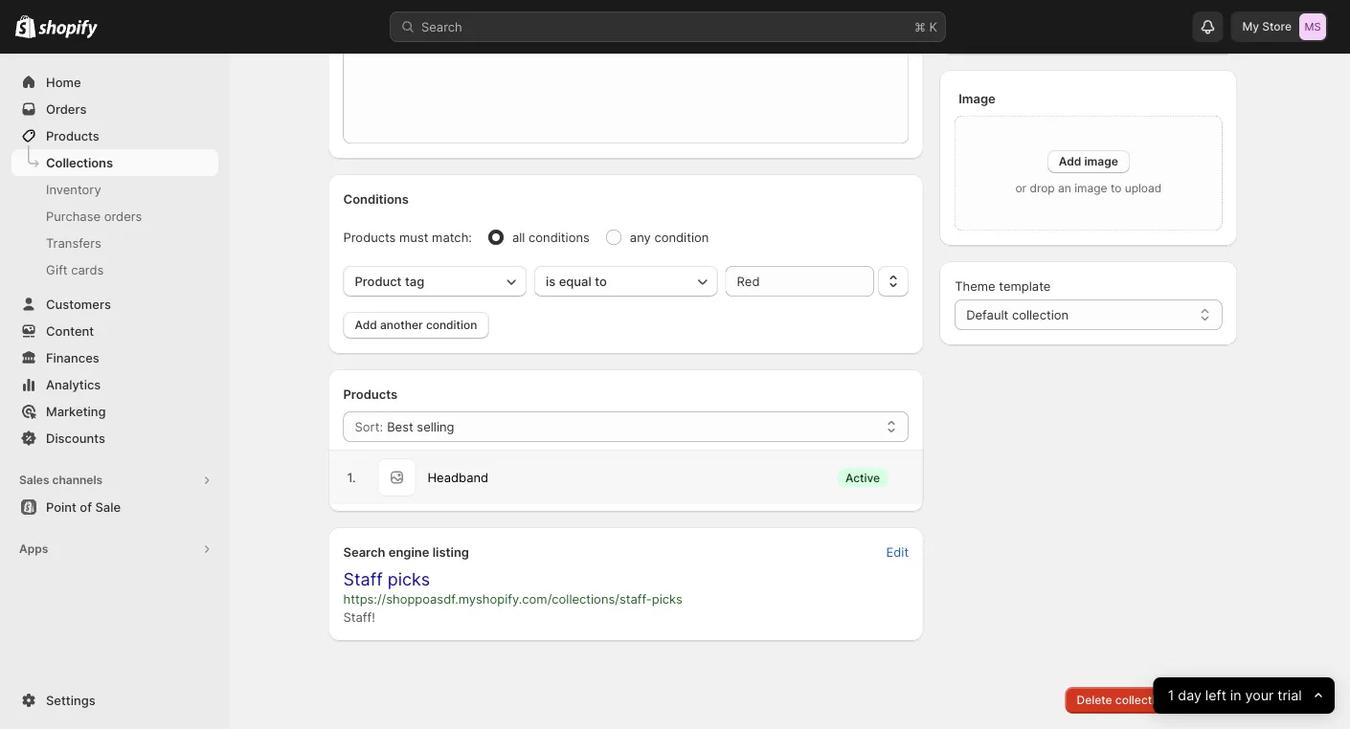 Task type: locate. For each thing, give the bounding box(es) containing it.
None text field
[[726, 266, 874, 297]]

0 vertical spatial products
[[46, 128, 99, 143]]

condition
[[654, 230, 709, 245], [426, 318, 477, 332]]

channels
[[52, 474, 103, 487]]

1
[[1168, 688, 1175, 704]]

gift cards link
[[11, 257, 218, 283]]

staff picks https://shoppoasdf.myshopify.com/collections/staff-picks staff!
[[343, 569, 683, 625]]

search for search engine listing
[[343, 545, 385, 560]]

inventory
[[46, 182, 101, 197]]

add for add image
[[1059, 155, 1082, 169]]

⌘ k
[[915, 19, 938, 34]]

1 day left in your trial
[[1168, 688, 1302, 704]]

image up 'or drop an image to upload'
[[1084, 155, 1118, 169]]

1 horizontal spatial condition
[[654, 230, 709, 245]]

collection for delete collection
[[1115, 694, 1169, 708]]

to inside dropdown button
[[595, 274, 607, 289]]

add up an
[[1059, 155, 1082, 169]]

0 vertical spatial search
[[421, 19, 462, 34]]

0 vertical spatial to
[[1111, 181, 1122, 195]]

staff!
[[343, 610, 375, 625]]

k
[[929, 19, 938, 34]]

1 vertical spatial collection
[[1115, 694, 1169, 708]]

collection right delete
[[1115, 694, 1169, 708]]

condition right "any"
[[654, 230, 709, 245]]

must
[[399, 230, 428, 245]]

of
[[80, 500, 92, 515]]

analytics link
[[11, 372, 218, 398]]

discounts
[[46, 431, 105, 446]]

collection
[[1012, 307, 1069, 322], [1115, 694, 1169, 708]]

save
[[1200, 694, 1226, 708]]

0 vertical spatial collection
[[1012, 307, 1069, 322]]

tag
[[405, 274, 424, 289]]

0 horizontal spatial condition
[[426, 318, 477, 332]]

to left upload
[[1111, 181, 1122, 195]]

shopify image
[[15, 15, 36, 38], [39, 20, 98, 39]]

marketing link
[[11, 398, 218, 425]]

apps button
[[11, 536, 218, 563]]

point of sale
[[46, 500, 121, 515]]

condition down product tag dropdown button
[[426, 318, 477, 332]]

products up sort:
[[343, 387, 398, 402]]

products
[[46, 128, 99, 143], [343, 230, 396, 245], [343, 387, 398, 402]]

0 horizontal spatial add
[[355, 318, 377, 332]]

point
[[46, 500, 77, 515]]

0 vertical spatial add
[[1059, 155, 1082, 169]]

add inside button
[[355, 318, 377, 332]]

customers link
[[11, 291, 218, 318]]

gift cards
[[46, 262, 104, 277]]

search
[[421, 19, 462, 34], [343, 545, 385, 560]]

0 vertical spatial condition
[[654, 230, 709, 245]]

1 vertical spatial picks
[[652, 592, 683, 607]]

add left another
[[355, 318, 377, 332]]

1 day left in your trial button
[[1154, 678, 1335, 714]]

1 horizontal spatial search
[[421, 19, 462, 34]]

collection down the "template"
[[1012, 307, 1069, 322]]

my
[[1243, 20, 1259, 34]]

another
[[380, 318, 423, 332]]

picks
[[388, 569, 430, 590], [652, 592, 683, 607]]

image
[[1084, 155, 1118, 169], [1075, 181, 1108, 195]]

0 horizontal spatial search
[[343, 545, 385, 560]]

home
[[46, 75, 81, 90]]

0 vertical spatial image
[[1084, 155, 1118, 169]]

1 vertical spatial search
[[343, 545, 385, 560]]

add another condition button
[[343, 312, 489, 339]]

product
[[355, 274, 402, 289]]

0 vertical spatial picks
[[388, 569, 430, 590]]

products down "orders"
[[46, 128, 99, 143]]

collection for default collection
[[1012, 307, 1069, 322]]

search for search
[[421, 19, 462, 34]]

analytics
[[46, 377, 101, 392]]

0 horizontal spatial collection
[[1012, 307, 1069, 322]]

store
[[1262, 20, 1292, 34]]

purchase orders
[[46, 209, 142, 224]]

headband
[[428, 470, 489, 485]]

my store
[[1243, 20, 1292, 34]]

1 horizontal spatial picks
[[652, 592, 683, 607]]

theme template
[[955, 279, 1051, 294]]

0 horizontal spatial to
[[595, 274, 607, 289]]

1 vertical spatial add
[[355, 318, 377, 332]]

1 horizontal spatial add
[[1059, 155, 1082, 169]]

collections
[[46, 155, 113, 170]]

products must match:
[[343, 230, 472, 245]]

product tag button
[[343, 266, 527, 297]]

1 vertical spatial image
[[1075, 181, 1108, 195]]

delete collection button
[[1065, 688, 1180, 714]]

1 vertical spatial condition
[[426, 318, 477, 332]]

to right equal
[[595, 274, 607, 289]]

finances
[[46, 351, 99, 365]]

collection inside button
[[1115, 694, 1169, 708]]

purchase orders link
[[11, 203, 218, 230]]

transfers link
[[11, 230, 218, 257]]

products down conditions
[[343, 230, 396, 245]]

sales channels
[[19, 474, 103, 487]]

1 horizontal spatial to
[[1111, 181, 1122, 195]]

is equal to
[[546, 274, 607, 289]]

my store image
[[1300, 13, 1326, 40]]

transfers
[[46, 236, 101, 250]]

any
[[630, 230, 651, 245]]

1 vertical spatial to
[[595, 274, 607, 289]]

image
[[959, 91, 996, 106]]

trial
[[1278, 688, 1302, 704]]

engine
[[388, 545, 429, 560]]

marketing
[[46, 404, 106, 419]]

content link
[[11, 318, 218, 345]]

an
[[1058, 181, 1071, 195]]

1 horizontal spatial shopify image
[[39, 20, 98, 39]]

sort:
[[355, 419, 383, 434]]

orders link
[[11, 96, 218, 123]]

1 horizontal spatial collection
[[1115, 694, 1169, 708]]

image right an
[[1075, 181, 1108, 195]]

https://shoppoasdf.myshopify.com/collections/staff-
[[343, 592, 652, 607]]



Task type: vqa. For each thing, say whether or not it's contained in the screenshot.
right picks
yes



Task type: describe. For each thing, give the bounding box(es) containing it.
or drop an image to upload
[[1016, 181, 1162, 195]]

home link
[[11, 69, 218, 96]]

or
[[1016, 181, 1027, 195]]

day
[[1178, 688, 1202, 704]]

add for add another condition
[[355, 318, 377, 332]]

equal
[[559, 274, 592, 289]]

1 vertical spatial products
[[343, 230, 396, 245]]

best
[[387, 419, 413, 434]]

point of sale button
[[0, 494, 230, 521]]

conditions
[[529, 230, 590, 245]]

finances link
[[11, 345, 218, 372]]

orders
[[46, 102, 87, 116]]

is equal to button
[[534, 266, 718, 297]]

save button
[[1188, 688, 1238, 714]]

any condition
[[630, 230, 709, 245]]

0 horizontal spatial shopify image
[[15, 15, 36, 38]]

drop
[[1030, 181, 1055, 195]]

add another condition
[[355, 318, 477, 332]]

selling
[[417, 419, 454, 434]]

template
[[999, 279, 1051, 294]]

cards
[[71, 262, 104, 277]]

left
[[1206, 688, 1227, 704]]

your
[[1246, 688, 1274, 704]]

products link
[[11, 123, 218, 149]]

products inside products link
[[46, 128, 99, 143]]

content
[[46, 324, 94, 339]]

apps
[[19, 543, 48, 556]]

condition inside button
[[426, 318, 477, 332]]

purchase
[[46, 209, 101, 224]]

inventory link
[[11, 176, 218, 203]]

edit
[[886, 545, 909, 560]]

sale
[[95, 500, 121, 515]]

gift
[[46, 262, 68, 277]]

settings
[[46, 693, 95, 708]]

default
[[966, 307, 1009, 322]]

all conditions
[[512, 230, 590, 245]]

discounts link
[[11, 425, 218, 452]]

add image
[[1059, 155, 1118, 169]]

product tag
[[355, 274, 424, 289]]

match:
[[432, 230, 472, 245]]

listing
[[433, 545, 469, 560]]

orders
[[104, 209, 142, 224]]

point of sale link
[[11, 494, 218, 521]]

customers
[[46, 297, 111, 312]]

upload
[[1125, 181, 1162, 195]]

sales
[[19, 474, 49, 487]]

sort: best selling
[[355, 419, 454, 434]]

⌘
[[915, 19, 926, 34]]

0 horizontal spatial picks
[[388, 569, 430, 590]]

2 vertical spatial products
[[343, 387, 398, 402]]

active
[[846, 471, 880, 485]]

sales channels button
[[11, 467, 218, 494]]

all
[[512, 230, 525, 245]]

default collection
[[966, 307, 1069, 322]]

conditions
[[343, 192, 409, 206]]

theme
[[955, 279, 996, 294]]

is
[[546, 274, 556, 289]]

staff
[[343, 569, 383, 590]]

collections link
[[11, 149, 218, 176]]

in
[[1231, 688, 1242, 704]]

search engine listing
[[343, 545, 469, 560]]

delete collection
[[1077, 694, 1169, 708]]

headband link
[[428, 468, 489, 487]]

delete
[[1077, 694, 1112, 708]]

settings link
[[11, 688, 218, 714]]

active button
[[828, 459, 917, 497]]



